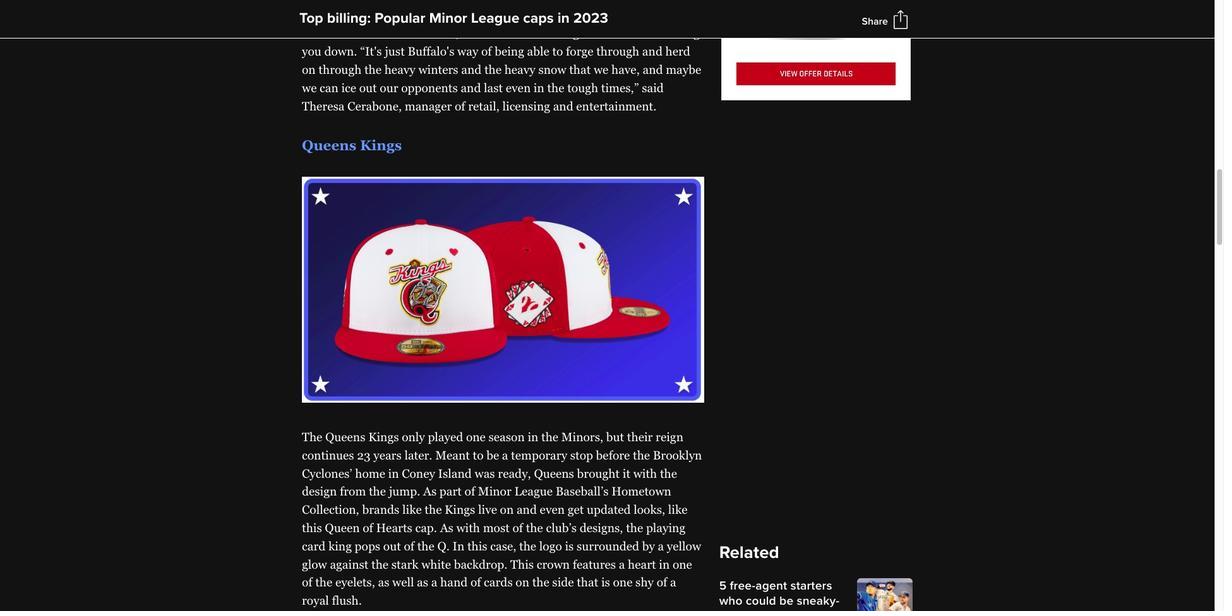 Task type: describe. For each thing, give the bounding box(es) containing it.
starters
[[791, 579, 833, 594]]

home
[[355, 467, 386, 481]]

in
[[453, 540, 465, 554]]

1 vertical spatial queens
[[325, 430, 366, 444]]

1 vertical spatial one
[[673, 558, 693, 572]]

share button
[[862, 15, 889, 28]]

2 like from the left
[[669, 503, 688, 517]]

crown
[[537, 558, 570, 572]]

surrounded
[[577, 540, 640, 554]]

reign
[[656, 430, 684, 444]]

could
[[746, 594, 777, 609]]

it
[[623, 467, 631, 481]]

continues
[[302, 449, 354, 463]]

hearts
[[376, 521, 413, 535]]

a left 'heart'
[[619, 558, 625, 572]]

a right by
[[658, 540, 664, 554]]

heart
[[628, 558, 656, 572]]

brands
[[362, 503, 400, 517]]

sneaky-
[[797, 594, 840, 609]]

0 horizontal spatial with
[[457, 521, 480, 535]]

played
[[428, 430, 463, 444]]

was
[[475, 467, 495, 481]]

related
[[720, 543, 780, 564]]

hometown
[[612, 485, 672, 499]]

2 vertical spatial queens
[[534, 467, 574, 481]]

stop
[[571, 449, 593, 463]]

cards
[[484, 576, 513, 590]]

of right out
[[404, 540, 415, 554]]

queens kings link
[[302, 137, 402, 154]]

to
[[473, 449, 484, 463]]

be inside the queens kings only played one season in the minors, but their reign continues 23 years later. meant to be a temporary stop before the brooklyn cyclones' home in coney island was ready, queens brought it with the design from the jump. as part of minor league baseball's hometown collection, brands like the kings live on and even get updated looks, like this queen of hearts cap. as with most of the club's designs, the playing card king pops out of the q. in this case, the logo is surrounded by a yellow glow against the stark white backdrop. this crown features a heart in one of the eyelets, as well as a hand of cards on the side that is one shy of a royal flush.
[[487, 449, 499, 463]]

the down their
[[633, 449, 650, 463]]

designs,
[[580, 521, 624, 535]]

design
[[302, 485, 337, 499]]

2023
[[574, 9, 609, 27]]

free-
[[730, 579, 756, 594]]

white
[[422, 558, 451, 572]]

of down glow
[[302, 576, 313, 590]]

2 vertical spatial kings
[[445, 503, 476, 517]]

royal
[[302, 594, 329, 608]]

0 horizontal spatial one
[[466, 430, 486, 444]]

agent
[[756, 579, 788, 594]]

share
[[862, 15, 889, 28]]

against
[[330, 558, 369, 572]]

queens kings
[[302, 137, 402, 154]]

updated
[[587, 503, 631, 517]]

well
[[393, 576, 414, 590]]

looks,
[[634, 503, 666, 517]]

0 horizontal spatial as
[[423, 485, 437, 499]]

later.
[[405, 449, 433, 463]]

in right 'heart'
[[659, 558, 670, 572]]

hand
[[441, 576, 468, 590]]

collection,
[[302, 503, 360, 517]]

part
[[440, 485, 462, 499]]

and
[[517, 503, 537, 517]]

minors,
[[562, 430, 604, 444]]

2 vertical spatial one
[[613, 576, 633, 590]]

meant
[[436, 449, 470, 463]]

the down 'brooklyn'
[[660, 467, 678, 481]]

top
[[300, 9, 324, 27]]

brooklyn
[[653, 449, 702, 463]]

minor inside the queens kings only played one season in the minors, but their reign continues 23 years later. meant to be a temporary stop before the brooklyn cyclones' home in coney island was ready, queens brought it with the design from the jump. as part of minor league baseball's hometown collection, brands like the kings live on and even get updated looks, like this queen of hearts cap. as with most of the club's designs, the playing card king pops out of the q. in this case, the logo is surrounded by a yellow glow against the stark white backdrop. this crown features a heart in one of the eyelets, as well as a hand of cards on the side that is one shy of a royal flush.
[[478, 485, 512, 499]]

club's
[[546, 521, 577, 535]]

temporary
[[511, 449, 568, 463]]

cap.
[[416, 521, 437, 535]]

king
[[329, 540, 352, 554]]

the
[[302, 430, 323, 444]]

get
[[568, 503, 584, 517]]

billing:
[[327, 9, 371, 27]]

features
[[573, 558, 616, 572]]

from
[[340, 485, 366, 499]]

of right part
[[465, 485, 475, 499]]

season
[[489, 430, 525, 444]]

even
[[540, 503, 565, 517]]

of right shy
[[657, 576, 668, 590]]

ready,
[[498, 467, 531, 481]]

0 vertical spatial queens
[[302, 137, 357, 154]]

5 free-agent starters who could be sneaky-good adds element
[[720, 579, 913, 612]]

the up royal
[[316, 576, 333, 590]]

shy
[[636, 576, 654, 590]]

who
[[720, 594, 743, 609]]

their
[[628, 430, 653, 444]]

the up this
[[520, 540, 537, 554]]

card
[[302, 540, 326, 554]]

only
[[402, 430, 425, 444]]

top billing: popular minor league caps in 2023
[[300, 9, 609, 27]]

the queens kings only played one season in the minors, but their reign continues 23 years later. meant to be a temporary stop before the brooklyn cyclones' home in coney island was ready, queens brought it with the design from the jump. as part of minor league baseball's hometown collection, brands like the kings live on and even get updated looks, like this queen of hearts cap. as with most of the club's designs, the playing card king pops out of the q. in this case, the logo is surrounded by a yellow glow against the stark white backdrop. this crown features a heart in one of the eyelets, as well as a hand of cards on the side that is one shy of a royal flush.
[[302, 430, 702, 608]]

0 horizontal spatial on
[[500, 503, 514, 517]]

0 horizontal spatial minor
[[430, 9, 468, 27]]

backdrop.
[[454, 558, 508, 572]]

live
[[478, 503, 497, 517]]



Task type: locate. For each thing, give the bounding box(es) containing it.
eyelets,
[[336, 576, 375, 590]]

as right well
[[417, 576, 429, 590]]

5 free-agent starters who could be sneaky- good adds
[[720, 579, 840, 612]]

be right adds
[[780, 594, 794, 609]]

but
[[607, 430, 625, 444]]

one up to
[[466, 430, 486, 444]]

the up by
[[626, 521, 644, 535]]

popular
[[375, 9, 426, 27]]

playing
[[647, 521, 686, 535]]

0 vertical spatial as
[[423, 485, 437, 499]]

the up temporary
[[542, 430, 559, 444]]

1 horizontal spatial on
[[516, 576, 530, 590]]

queen
[[325, 521, 360, 535]]

0 vertical spatial kings
[[360, 137, 402, 154]]

coney
[[402, 467, 435, 481]]

minor right popular
[[430, 9, 468, 27]]

minor
[[430, 9, 468, 27], [478, 485, 512, 499]]

0 horizontal spatial this
[[302, 521, 322, 535]]

1 as from the left
[[378, 576, 390, 590]]

1 vertical spatial with
[[457, 521, 480, 535]]

0 horizontal spatial like
[[403, 503, 422, 517]]

stark
[[392, 558, 419, 572]]

0 vertical spatial on
[[500, 503, 514, 517]]

the up cap.
[[425, 503, 442, 517]]

on down this
[[516, 576, 530, 590]]

0 horizontal spatial is
[[565, 540, 574, 554]]

like down jump.
[[403, 503, 422, 517]]

pops
[[355, 540, 381, 554]]

1 vertical spatial is
[[602, 576, 610, 590]]

1 vertical spatial minor
[[478, 485, 512, 499]]

0 vertical spatial one
[[466, 430, 486, 444]]

brought
[[577, 467, 620, 481]]

the down out
[[372, 558, 389, 572]]

as
[[378, 576, 390, 590], [417, 576, 429, 590]]

the
[[542, 430, 559, 444], [633, 449, 650, 463], [660, 467, 678, 481], [369, 485, 386, 499], [425, 503, 442, 517], [526, 521, 543, 535], [626, 521, 644, 535], [418, 540, 435, 554], [520, 540, 537, 554], [372, 558, 389, 572], [316, 576, 333, 590], [533, 576, 550, 590]]

0 horizontal spatial as
[[378, 576, 390, 590]]

in down "years" on the left of page
[[388, 467, 399, 481]]

1 vertical spatial kings
[[369, 430, 399, 444]]

of down the and
[[513, 521, 523, 535]]

yellow
[[667, 540, 702, 554]]

in
[[558, 9, 570, 27], [528, 430, 539, 444], [388, 467, 399, 481], [659, 558, 670, 572]]

a down season
[[502, 449, 508, 463]]

0 vertical spatial league
[[471, 9, 520, 27]]

league inside the queens kings only played one season in the minors, but their reign continues 23 years later. meant to be a temporary stop before the brooklyn cyclones' home in coney island was ready, queens brought it with the design from the jump. as part of minor league baseball's hometown collection, brands like the kings live on and even get updated looks, like this queen of hearts cap. as with most of the club's designs, the playing card king pops out of the q. in this case, the logo is surrounded by a yellow glow against the stark white backdrop. this crown features a heart in one of the eyelets, as well as a hand of cards on the side that is one shy of a royal flush.
[[515, 485, 553, 499]]

a right shy
[[671, 576, 677, 590]]

1 horizontal spatial one
[[613, 576, 633, 590]]

on right live
[[500, 503, 514, 517]]

the left q.
[[418, 540, 435, 554]]

in up temporary
[[528, 430, 539, 444]]

out
[[384, 540, 401, 554]]

0 vertical spatial is
[[565, 540, 574, 554]]

most
[[483, 521, 510, 535]]

0 horizontal spatial be
[[487, 449, 499, 463]]

in right caps
[[558, 9, 570, 27]]

2 as from the left
[[417, 576, 429, 590]]

0 vertical spatial with
[[634, 467, 657, 481]]

1 horizontal spatial as
[[417, 576, 429, 590]]

1 horizontal spatial as
[[440, 521, 454, 535]]

as left well
[[378, 576, 390, 590]]

be right to
[[487, 449, 499, 463]]

0 vertical spatial this
[[302, 521, 322, 535]]

on
[[500, 503, 514, 517], [516, 576, 530, 590]]

a down the white
[[432, 576, 438, 590]]

of up pops
[[363, 521, 373, 535]]

1 horizontal spatial be
[[780, 594, 794, 609]]

this up backdrop.
[[468, 540, 488, 554]]

the down the and
[[526, 521, 543, 535]]

q.
[[438, 540, 450, 554]]

be inside 5 free-agent starters who could be sneaky- good adds
[[780, 594, 794, 609]]

like
[[403, 503, 422, 517], [669, 503, 688, 517]]

by
[[643, 540, 655, 554]]

1 vertical spatial this
[[468, 540, 488, 554]]

this
[[302, 521, 322, 535], [468, 540, 488, 554]]

with up the hometown
[[634, 467, 657, 481]]

1 vertical spatial as
[[440, 521, 454, 535]]

as
[[423, 485, 437, 499], [440, 521, 454, 535]]

1 like from the left
[[403, 503, 422, 517]]

one down yellow on the right of the page
[[673, 558, 693, 572]]

this up card
[[302, 521, 322, 535]]

2 horizontal spatial one
[[673, 558, 693, 572]]

the up brands
[[369, 485, 386, 499]]

is right logo
[[565, 540, 574, 554]]

1 horizontal spatial minor
[[478, 485, 512, 499]]

island
[[438, 467, 472, 481]]

1 horizontal spatial with
[[634, 467, 657, 481]]

1 vertical spatial on
[[516, 576, 530, 590]]

adds
[[751, 609, 778, 612]]

1 horizontal spatial this
[[468, 540, 488, 554]]

5
[[720, 579, 727, 594]]

good
[[720, 609, 748, 612]]

advertisement element
[[722, 0, 911, 100]]

caps
[[524, 9, 554, 27]]

0 vertical spatial be
[[487, 449, 499, 463]]

be
[[487, 449, 499, 463], [780, 594, 794, 609]]

is right that at bottom left
[[602, 576, 610, 590]]

years
[[374, 449, 402, 463]]

one left shy
[[613, 576, 633, 590]]

23
[[357, 449, 371, 463]]

league up the and
[[515, 485, 553, 499]]

of
[[465, 485, 475, 499], [363, 521, 373, 535], [513, 521, 523, 535], [404, 540, 415, 554], [302, 576, 313, 590], [471, 576, 481, 590], [657, 576, 668, 590]]

minor up live
[[478, 485, 512, 499]]

side
[[553, 576, 574, 590]]

like up playing
[[669, 503, 688, 517]]

cyclones'
[[302, 467, 352, 481]]

baseball's
[[556, 485, 609, 499]]

one
[[466, 430, 486, 444], [673, 558, 693, 572], [613, 576, 633, 590]]

0 vertical spatial minor
[[430, 9, 468, 27]]

the down crown
[[533, 576, 550, 590]]

league left caps
[[471, 9, 520, 27]]

glow
[[302, 558, 327, 572]]

1 horizontal spatial is
[[602, 576, 610, 590]]

1 vertical spatial league
[[515, 485, 553, 499]]

that
[[577, 576, 599, 590]]

jump.
[[389, 485, 421, 499]]

flush.
[[332, 594, 362, 608]]

before
[[596, 449, 630, 463]]

5 free-agent starters who could be sneaky- good adds link
[[720, 579, 913, 612]]

case,
[[491, 540, 517, 554]]

this
[[511, 558, 534, 572]]

1 horizontal spatial like
[[669, 503, 688, 517]]

with
[[634, 467, 657, 481], [457, 521, 480, 535]]

of down backdrop.
[[471, 576, 481, 590]]

logo
[[540, 540, 562, 554]]

as up q.
[[440, 521, 454, 535]]

1 vertical spatial be
[[780, 594, 794, 609]]

with up 'in'
[[457, 521, 480, 535]]

kings
[[360, 137, 402, 154], [369, 430, 399, 444], [445, 503, 476, 517]]

as left part
[[423, 485, 437, 499]]

is
[[565, 540, 574, 554], [602, 576, 610, 590]]



Task type: vqa. For each thing, say whether or not it's contained in the screenshot.
Minor
yes



